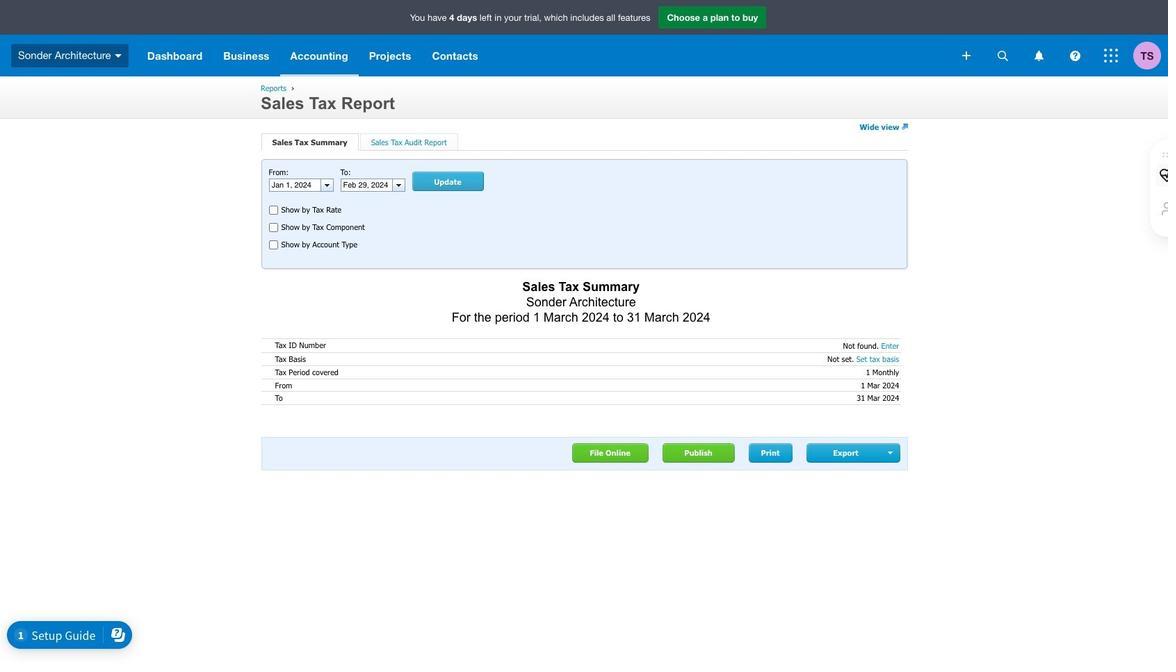 Task type: locate. For each thing, give the bounding box(es) containing it.
None checkbox
[[269, 206, 278, 215], [269, 223, 278, 232], [269, 241, 278, 250], [269, 206, 278, 215], [269, 223, 278, 232], [269, 241, 278, 250]]

svg image
[[1104, 49, 1118, 63], [997, 50, 1008, 61], [1034, 50, 1043, 61], [1070, 50, 1080, 61]]

svg image
[[962, 51, 971, 60], [114, 54, 121, 58]]

None text field
[[269, 179, 320, 191], [341, 179, 392, 191], [269, 179, 320, 191], [341, 179, 392, 191]]

banner
[[0, 0, 1168, 76]]



Task type: describe. For each thing, give the bounding box(es) containing it.
0 horizontal spatial svg image
[[114, 54, 121, 58]]

1 horizontal spatial svg image
[[962, 51, 971, 60]]

export options... image
[[888, 452, 894, 455]]



Task type: vqa. For each thing, say whether or not it's contained in the screenshot.
the bottommost Accepted
no



